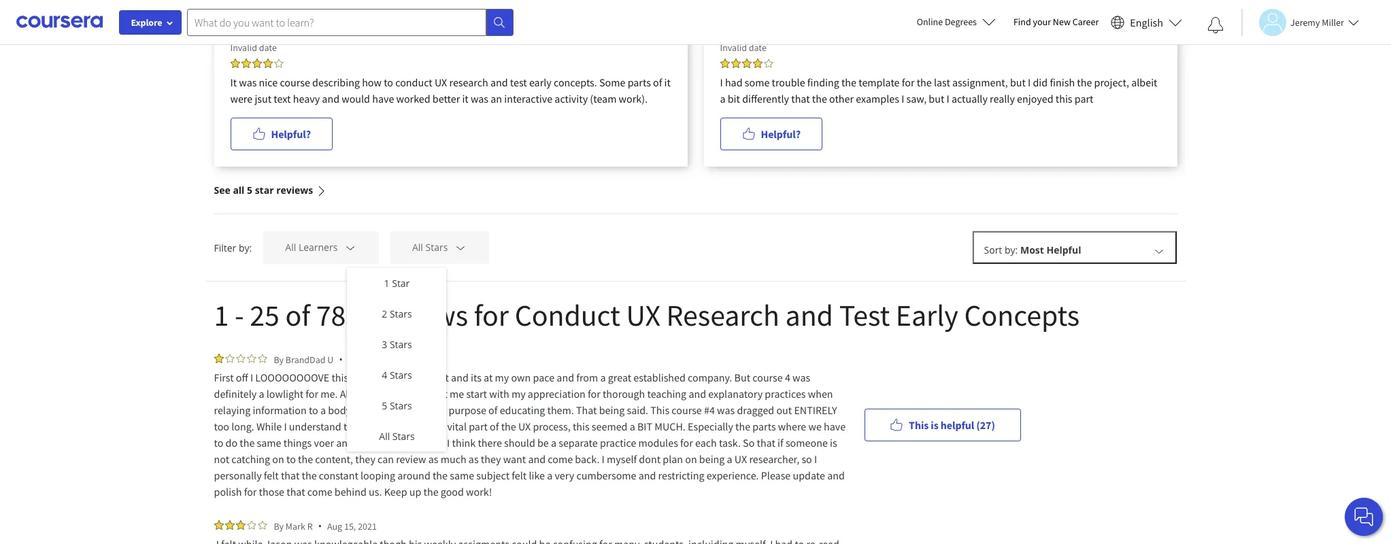 Task type: vqa. For each thing, say whether or not it's contained in the screenshot.
Learn from expert faculty
no



Task type: locate. For each thing, give the bounding box(es) containing it.
and up appreciation
[[557, 371, 574, 384]]

0 horizontal spatial as
[[428, 452, 438, 466]]

1 vertical spatial all stars
[[379, 430, 415, 443]]

interactive
[[504, 92, 553, 105]]

None search field
[[187, 9, 514, 36]]

and left test
[[785, 297, 833, 334]]

conduct
[[515, 297, 620, 334]]

stars inside 'menu item'
[[390, 399, 412, 412]]

i left think
[[447, 436, 450, 450]]

is right someone
[[830, 436, 837, 450]]

this down finish
[[1056, 92, 1073, 105]]

2 horizontal spatial course
[[753, 371, 783, 384]]

for
[[902, 76, 915, 89], [474, 297, 509, 334], [306, 387, 318, 401], [588, 387, 601, 401], [417, 403, 429, 417], [680, 436, 693, 450], [244, 485, 257, 499]]

jeremy miller button
[[1242, 9, 1359, 36]]

0 vertical spatial my
[[495, 371, 509, 384]]

come down constant
[[307, 485, 332, 499]]

helpful? button down differently at the top right of the page
[[720, 118, 823, 150]]

my right "at"
[[495, 371, 509, 384]]

stars down learning at left bottom
[[390, 399, 412, 412]]

same down much
[[450, 469, 474, 482]]

0 horizontal spatial my
[[495, 371, 509, 384]]

invalid up had
[[720, 42, 747, 54]]

have inside it was nice course describing how to conduct ux research and test early concepts. some parts of it were jsut text heavy and would have worked better it was an interactive activity (team work).
[[372, 92, 394, 105]]

1 vertical spatial have
[[824, 420, 846, 433]]

1 vertical spatial this
[[332, 371, 348, 384]]

all stars up 1 star menu item
[[412, 241, 448, 254]]

1 inside menu item
[[384, 277, 390, 290]]

(team
[[590, 92, 617, 105]]

online degrees button
[[906, 7, 1007, 37]]

1 horizontal spatial part
[[1075, 92, 1094, 105]]

me down i'm at the left bottom
[[367, 387, 382, 401]]

as down ways.
[[428, 452, 438, 466]]

1 vertical spatial parts
[[753, 420, 776, 433]]

by mark r • aug 15, 2021
[[274, 520, 377, 533]]

1 horizontal spatial on
[[685, 452, 697, 466]]

#4
[[704, 403, 715, 417]]

being up seemed on the left bottom of page
[[599, 403, 625, 417]]

coursera image
[[16, 11, 103, 33]]

0 horizontal spatial 1
[[214, 297, 229, 334]]

0 vertical spatial part
[[1075, 92, 1094, 105]]

menu
[[347, 268, 447, 452]]

1 left "-"
[[214, 297, 229, 334]]

0 vertical spatial it
[[664, 76, 671, 89]]

cert!
[[351, 371, 373, 384]]

1 vertical spatial course
[[753, 371, 783, 384]]

research down the individuals
[[364, 420, 403, 433]]

2 vertical spatial course
[[672, 403, 702, 417]]

1 horizontal spatial as
[[469, 452, 479, 466]]

1 horizontal spatial have
[[824, 420, 846, 433]]

research up the better
[[449, 76, 488, 89]]

1 vertical spatial star image
[[258, 520, 267, 530]]

being
[[599, 403, 625, 417], [699, 452, 725, 466]]

0 vertical spatial star image
[[258, 354, 267, 363]]

0 vertical spatial being
[[599, 403, 625, 417]]

an
[[491, 92, 502, 105]]

1 vertical spatial 5
[[382, 399, 387, 412]]

career
[[1073, 16, 1099, 28]]

1 vertical spatial research
[[364, 420, 403, 433]]

is left helpful
[[931, 418, 939, 432]]

0 horizontal spatial 5
[[247, 184, 252, 197]]

1 vertical spatial all
[[379, 430, 390, 443]]

1 horizontal spatial date
[[749, 42, 767, 54]]

1 vertical spatial part
[[469, 420, 488, 433]]

me right let
[[450, 387, 464, 401]]

0 horizontal spatial have
[[372, 92, 394, 105]]

0 vertical spatial all
[[412, 241, 423, 254]]

subject
[[476, 469, 510, 482]]

u
[[327, 353, 334, 366]]

0 vertical spatial •
[[339, 353, 343, 366]]

0 vertical spatial research
[[449, 76, 488, 89]]

work!
[[466, 485, 492, 499]]

ux
[[435, 76, 447, 89], [626, 297, 661, 334], [518, 420, 531, 433], [735, 452, 747, 466]]

parts down dragged
[[753, 420, 776, 433]]

1 horizontal spatial being
[[699, 452, 725, 466]]

0 horizontal spatial it
[[462, 92, 469, 105]]

all stars inside dropdown button
[[412, 241, 448, 254]]

1 horizontal spatial parts
[[753, 420, 776, 433]]

i right 'back.'
[[602, 452, 605, 466]]

the down finding
[[812, 92, 827, 105]]

0 vertical spatial parts
[[628, 76, 651, 89]]

they
[[355, 452, 375, 466], [481, 452, 501, 466]]

1 vertical spatial •
[[318, 520, 322, 533]]

1 horizontal spatial helpful?
[[761, 127, 801, 141]]

how
[[362, 76, 382, 89]]

0 horizontal spatial same
[[257, 436, 281, 450]]

course inside it was nice course describing how to conduct ux research and test early concepts. some parts of it were jsut text heavy and would have worked better it was an interactive activity (team work).
[[280, 76, 310, 89]]

1 horizontal spatial felt
[[512, 469, 527, 482]]

and up an
[[490, 76, 508, 89]]

0 vertical spatial but
[[1010, 76, 1026, 89]]

while
[[256, 420, 282, 433]]

constant
[[319, 469, 358, 482]]

chevron down image
[[454, 242, 467, 254], [1153, 245, 1165, 257]]

to down things
[[286, 452, 296, 466]]

different
[[378, 436, 417, 450]]

0 horizontal spatial invalid
[[230, 42, 257, 54]]

1 horizontal spatial all
[[412, 241, 423, 254]]

all stars up can
[[379, 430, 415, 443]]

filled star image down 'ms invalid date'
[[241, 59, 251, 68]]

for up saw,
[[902, 76, 915, 89]]

1 horizontal spatial same
[[450, 469, 474, 482]]

1 horizontal spatial but
[[1010, 76, 1026, 89]]

this left helpful
[[909, 418, 929, 432]]

work).
[[619, 92, 648, 105]]

polish
[[214, 485, 242, 499]]

i right "while"
[[284, 420, 287, 433]]

0 horizontal spatial me
[[367, 387, 382, 401]]

• for by branddad u •
[[339, 353, 343, 366]]

1 star image from the top
[[258, 354, 267, 363]]

is inside button
[[931, 418, 939, 432]]

company.
[[688, 371, 732, 384]]

1 helpful? from the left
[[271, 127, 311, 141]]

1 as from the left
[[428, 452, 438, 466]]

my down own
[[512, 387, 526, 401]]

research inside it was nice course describing how to conduct ux research and test early concepts. some parts of it were jsut text heavy and would have worked better it was an interactive activity (team work).
[[449, 76, 488, 89]]

course up practices
[[753, 371, 783, 384]]

1 vertical spatial it
[[462, 92, 469, 105]]

review
[[396, 452, 426, 466]]

0 horizontal spatial felt
[[264, 469, 279, 482]]

1 horizontal spatial •
[[339, 353, 343, 366]]

1 horizontal spatial 5
[[382, 399, 387, 412]]

have right we at the right of page
[[824, 420, 846, 433]]

1 date from the left
[[259, 42, 277, 54]]

filled star image
[[252, 59, 262, 68], [263, 59, 272, 68], [731, 59, 741, 68], [742, 59, 751, 68], [753, 59, 762, 68], [214, 354, 223, 363], [214, 520, 223, 530], [236, 520, 245, 530]]

1 horizontal spatial research
[[449, 76, 488, 89]]

1 horizontal spatial they
[[481, 452, 501, 466]]

restricting
[[658, 469, 705, 482]]

felt
[[264, 469, 279, 482], [512, 469, 527, 482]]

is
[[931, 418, 939, 432], [405, 420, 413, 433], [830, 436, 837, 450]]

ux down so
[[735, 452, 747, 466]]

project,
[[1094, 76, 1129, 89]]

stars right 3
[[390, 338, 412, 351]]

much
[[441, 452, 466, 466]]

2 by from the top
[[274, 520, 284, 532]]

see all 5 star reviews
[[214, 184, 313, 197]]

helpful? down differently at the top right of the page
[[761, 127, 801, 141]]

1 horizontal spatial helpful? button
[[720, 118, 823, 150]]

star image
[[258, 354, 267, 363], [258, 520, 267, 530]]

invalid down ms
[[230, 42, 257, 54]]

all up 1 star menu item
[[412, 241, 423, 254]]

1 star menu item
[[347, 268, 447, 299]]

0 vertical spatial by
[[274, 353, 284, 366]]

actually
[[952, 92, 988, 105]]

0 horizontal spatial part
[[469, 420, 488, 433]]

0 horizontal spatial 4
[[382, 369, 387, 382]]

english
[[1130, 15, 1163, 29]]

4 up practices
[[785, 371, 790, 384]]

0 vertical spatial course
[[280, 76, 310, 89]]

us.
[[369, 485, 382, 499]]

2
[[382, 308, 387, 320]]

very
[[555, 469, 574, 482]]

the left constant
[[302, 469, 317, 482]]

have down 'how' at top left
[[372, 92, 394, 105]]

5 stars menu item
[[347, 391, 447, 421]]

5 down i'm at the left bottom
[[382, 399, 387, 412]]

date inside 'ms invalid date'
[[259, 42, 277, 54]]

to up understand
[[309, 403, 318, 417]]

0 horizontal spatial they
[[355, 452, 375, 466]]

it
[[230, 76, 237, 89]]

we
[[809, 420, 822, 433]]

course up heavy on the top left of the page
[[280, 76, 310, 89]]

What do you want to learn? text field
[[187, 9, 486, 36]]

on
[[272, 452, 284, 466], [685, 452, 697, 466]]

felt up those
[[264, 469, 279, 482]]

to inside it was nice course describing how to conduct ux research and test early concepts. some parts of it were jsut text heavy and would have worked better it was an interactive activity (team work).
[[384, 76, 393, 89]]

not
[[214, 452, 229, 466]]

this
[[651, 403, 670, 417], [909, 418, 929, 432]]

stars right 2
[[390, 308, 412, 320]]

0 horizontal spatial course
[[280, 76, 310, 89]]

finding
[[807, 76, 839, 89]]

activity
[[555, 92, 588, 105]]

of right some in the top of the page
[[653, 76, 662, 89]]

1 by from the top
[[274, 353, 284, 366]]

being down 'each'
[[699, 452, 725, 466]]

part inside i had some trouble finding the template for the last assignment, but i did finish the project, albeit a bit differently that the other examples i saw, but i actually really enjoyed this part
[[1075, 92, 1094, 105]]

2 invalid from the left
[[720, 42, 747, 54]]

filled star image
[[230, 59, 240, 68], [241, 59, 251, 68], [720, 59, 730, 68], [225, 520, 234, 530]]

2 star image from the top
[[258, 520, 267, 530]]

all stars inside menu item
[[379, 430, 415, 443]]

stars up 1 star menu item
[[426, 241, 448, 254]]

appreciation
[[528, 387, 586, 401]]

2 helpful? button from the left
[[720, 118, 823, 150]]

this down 'teaching' at the left bottom of page
[[651, 403, 670, 417]]

them.
[[547, 403, 574, 417]]

think
[[452, 436, 476, 450]]

filter
[[214, 241, 236, 254]]

let
[[433, 387, 448, 401]]

0 vertical spatial same
[[257, 436, 281, 450]]

1 horizontal spatial my
[[512, 387, 526, 401]]

i left had
[[720, 76, 723, 89]]

ms invalid date
[[230, 28, 277, 54]]

0 horizontal spatial this
[[332, 371, 348, 384]]

that left if
[[757, 436, 775, 450]]

0 horizontal spatial all
[[379, 430, 390, 443]]

filled star image up it
[[230, 59, 240, 68]]

huge
[[422, 420, 445, 433]]

but left did
[[1010, 76, 1026, 89]]

the down things
[[298, 452, 313, 466]]

0 horizontal spatial on
[[272, 452, 284, 466]]

helpful? for 2nd helpful? button from right
[[271, 127, 311, 141]]

0 horizontal spatial research
[[364, 420, 403, 433]]

and up content,
[[336, 436, 354, 450]]

i left did
[[1028, 76, 1031, 89]]

0 horizontal spatial chevron down image
[[454, 242, 467, 254]]

0 vertical spatial 1
[[384, 277, 390, 290]]

0 horizontal spatial being
[[599, 403, 625, 417]]

so
[[743, 436, 755, 450]]

1 vertical spatial this
[[909, 418, 929, 432]]

all inside menu item
[[379, 430, 390, 443]]

0 horizontal spatial •
[[318, 520, 322, 533]]

2 horizontal spatial this
[[1056, 92, 1073, 105]]

relaying
[[214, 403, 251, 417]]

star image up loooooooove
[[258, 354, 267, 363]]

1 horizontal spatial 1
[[384, 277, 390, 290]]

degrees
[[945, 16, 977, 28]]

alot
[[431, 371, 449, 384]]

part
[[1075, 92, 1094, 105], [469, 420, 488, 433]]

better
[[433, 92, 460, 105]]

0 horizontal spatial helpful? button
[[230, 118, 333, 150]]

all stars menu item
[[347, 421, 447, 452]]

0 horizontal spatial date
[[259, 42, 277, 54]]

assignment,
[[952, 76, 1008, 89]]

on right plan
[[685, 452, 697, 466]]

information
[[253, 403, 307, 417]]

all stars button
[[390, 231, 489, 264]]

star image
[[274, 59, 283, 68], [764, 59, 773, 68], [225, 354, 234, 363], [236, 354, 245, 363], [247, 354, 256, 363], [247, 520, 256, 530]]

2 they from the left
[[481, 452, 501, 466]]

2 helpful? from the left
[[761, 127, 801, 141]]

each
[[695, 436, 717, 450]]

helpful? button
[[230, 118, 333, 150], [720, 118, 823, 150]]

0 horizontal spatial come
[[307, 485, 332, 499]]

stars for 2 stars menu item
[[390, 308, 412, 320]]

by inside by branddad u •
[[274, 353, 284, 366]]

4 right cert!
[[382, 369, 387, 382]]

the right do
[[240, 436, 255, 450]]

parts up work).
[[628, 76, 651, 89]]

1 horizontal spatial chevron down image
[[1153, 245, 1165, 257]]

1 horizontal spatial me
[[450, 387, 464, 401]]

of up there
[[490, 420, 499, 433]]

keep
[[384, 485, 407, 499]]

course left #4 in the bottom right of the page
[[672, 403, 702, 417]]

1 horizontal spatial this
[[573, 420, 590, 433]]

is up different
[[405, 420, 413, 433]]

so
[[802, 452, 812, 466]]

• right u at the left bottom of the page
[[339, 353, 343, 366]]

1 horizontal spatial this
[[909, 418, 929, 432]]

5 stars
[[382, 399, 412, 412]]

1 vertical spatial but
[[929, 92, 945, 105]]

star image left mark
[[258, 520, 267, 530]]

1 vertical spatial 1
[[214, 297, 229, 334]]

0 horizontal spatial this
[[651, 403, 670, 417]]

do
[[226, 436, 238, 450]]

0 vertical spatial 5
[[247, 184, 252, 197]]

1 for 1 - 25 of 783 reviews for conduct ux research and test early concepts
[[214, 297, 229, 334]]

felt down want at the left of the page
[[512, 469, 527, 482]]

2 felt from the left
[[512, 469, 527, 482]]

stars for 3 stars menu item
[[390, 338, 412, 351]]

star
[[255, 184, 274, 197]]

last
[[934, 76, 950, 89]]

1 horizontal spatial 4
[[785, 371, 790, 384]]

it right the better
[[462, 92, 469, 105]]

it
[[664, 76, 671, 89], [462, 92, 469, 105]]

1 vertical spatial come
[[307, 485, 332, 499]]

1 vertical spatial by
[[274, 520, 284, 532]]

good
[[441, 485, 464, 499]]

(27)
[[977, 418, 995, 432]]

0 horizontal spatial but
[[929, 92, 945, 105]]

there
[[478, 436, 502, 450]]

1 horizontal spatial invalid
[[720, 42, 747, 54]]

1 horizontal spatial course
[[672, 403, 702, 417]]

they down there
[[481, 452, 501, 466]]

0 vertical spatial this
[[651, 403, 670, 417]]

0 horizontal spatial parts
[[628, 76, 651, 89]]

1 vertical spatial same
[[450, 469, 474, 482]]

understand
[[289, 420, 341, 433]]

0 horizontal spatial helpful?
[[271, 127, 311, 141]]

a
[[720, 92, 726, 105], [600, 371, 606, 384], [259, 387, 264, 401], [320, 403, 326, 417], [415, 420, 420, 433], [630, 420, 635, 433], [551, 436, 557, 450], [727, 452, 732, 466], [547, 469, 553, 482]]

menu containing 1 star
[[347, 268, 447, 452]]

that down trouble
[[791, 92, 810, 105]]

0 vertical spatial all stars
[[412, 241, 448, 254]]

by:
[[239, 241, 252, 254]]

great
[[608, 371, 631, 384]]

reviews
[[276, 184, 313, 197]]

1 invalid from the left
[[230, 42, 257, 54]]

0 vertical spatial this
[[1056, 92, 1073, 105]]

ux down educating
[[518, 420, 531, 433]]

for inside i had some trouble finding the template for the last assignment, but i did finish the project, albeit a bit differently that the other examples i saw, but i actually really enjoyed this part
[[902, 76, 915, 89]]

my
[[495, 371, 509, 384], [512, 387, 526, 401]]

parts
[[628, 76, 651, 89], [753, 420, 776, 433]]

helpful? button down text
[[230, 118, 333, 150]]

jeremy miller
[[1291, 16, 1344, 28]]

differently
[[742, 92, 789, 105]]

come
[[548, 452, 573, 466], [307, 485, 332, 499]]

of down the allow
[[353, 403, 362, 417]]

15,
[[344, 520, 356, 532]]

0 vertical spatial come
[[548, 452, 573, 466]]

can
[[378, 452, 394, 466]]

i left saw,
[[902, 92, 904, 105]]

first
[[214, 371, 234, 384]]

helpful?
[[271, 127, 311, 141], [761, 127, 801, 141]]

by inside the by mark r • aug 15, 2021
[[274, 520, 284, 532]]

chat with us image
[[1353, 506, 1375, 528]]

was right it
[[239, 76, 257, 89]]

course
[[280, 76, 310, 89], [753, 371, 783, 384], [672, 403, 702, 417]]



Task type: describe. For each thing, give the bounding box(es) containing it.
2 stars menu item
[[347, 299, 447, 329]]

1 me from the left
[[367, 387, 382, 401]]

by for by mark r • aug 15, 2021
[[274, 520, 284, 532]]

and left its
[[451, 371, 469, 384]]

its
[[471, 371, 482, 384]]

of down 'with'
[[489, 403, 498, 417]]

up
[[409, 485, 421, 499]]

4 inside first off i loooooooove this cert! i'm learning alot and its at my own pace and from a great established company. but course 4 was definitely a lowlight for me. allow me to explain. let me start with my appreciation for thorough teaching and explanatory practices when relaying information to a body of individuals for the purpose of educating them. that being said. this course #4 was dragged out entirely too long. while i understand that research is a huge vital part of the ux process, this seemed a bit much. especially the parts where we have to do the same things voer and over different ways. i think there should be a separate practice modules for each task. so that if someone is not catching on to the content, they can review as much as they want and come back. i myself dont plan on being a ux researcher, so i personally felt that the constant looping around the same subject felt like a very cumbersome and restricting experience. please update and polish for those that come behind us. keep up the good work!
[[785, 371, 790, 384]]

dont
[[639, 452, 661, 466]]

jeremy
[[1291, 16, 1320, 28]]

the up so
[[736, 420, 751, 433]]

myself
[[607, 452, 637, 466]]

the right finish
[[1077, 76, 1092, 89]]

pace
[[533, 371, 555, 384]]

conduct
[[395, 76, 433, 89]]

would
[[342, 92, 370, 105]]

explain.
[[395, 387, 431, 401]]

ux inside it was nice course describing how to conduct ux research and test early concepts. some parts of it were jsut text heavy and would have worked better it was an interactive activity (team work).
[[435, 76, 447, 89]]

albeit
[[1132, 76, 1158, 89]]

to left do
[[214, 436, 223, 450]]

start
[[466, 387, 487, 401]]

experience.
[[707, 469, 759, 482]]

like
[[529, 469, 545, 482]]

individuals
[[365, 403, 414, 417]]

of inside it was nice course describing how to conduct ux research and test early concepts. some parts of it were jsut text heavy and would have worked better it was an interactive activity (team work).
[[653, 76, 662, 89]]

see
[[214, 184, 230, 197]]

to up the individuals
[[384, 387, 393, 401]]

the up good
[[433, 469, 448, 482]]

for down personally on the bottom of page
[[244, 485, 257, 499]]

all inside dropdown button
[[412, 241, 423, 254]]

the down let
[[432, 403, 447, 417]]

3
[[382, 338, 387, 351]]

chevron down image
[[344, 242, 356, 254]]

be
[[537, 436, 549, 450]]

2 stars
[[382, 308, 412, 320]]

research
[[666, 297, 780, 334]]

bit
[[637, 420, 653, 433]]

this inside first off i loooooooove this cert! i'm learning alot and its at my own pace and from a great established company. but course 4 was definitely a lowlight for me. allow me to explain. let me start with my appreciation for thorough teaching and explanatory practices when relaying information to a body of individuals for the purpose of educating them. that being said. this course #4 was dragged out entirely too long. while i understand that research is a huge vital part of the ux process, this seemed a bit much. especially the parts where we have to do the same things voer and over different ways. i think there should be a separate practice modules for each task. so that if someone is not catching on to the content, they can review as much as they want and come back. i myself dont plan on being a ux researcher, so i personally felt that the constant looping around the same subject felt like a very cumbersome and restricting experience. please update and polish for those that come behind us. keep up the good work!
[[651, 403, 670, 417]]

own
[[511, 371, 531, 384]]

personally
[[214, 469, 262, 482]]

off
[[236, 371, 248, 384]]

the right up
[[424, 485, 439, 499]]

those
[[259, 485, 284, 499]]

1 they from the left
[[355, 452, 375, 466]]

show notifications image
[[1208, 17, 1224, 33]]

-
[[235, 297, 244, 334]]

the up other
[[842, 76, 857, 89]]

chevron down image inside all stars dropdown button
[[454, 242, 467, 254]]

online degrees
[[917, 16, 977, 28]]

that right those
[[287, 485, 305, 499]]

stars for 4 stars menu item
[[390, 369, 412, 382]]

2 date from the left
[[749, 42, 767, 54]]

r
[[307, 520, 313, 532]]

research inside first off i loooooooove this cert! i'm learning alot and its at my own pace and from a great established company. but course 4 was definitely a lowlight for me. allow me to explain. let me start with my appreciation for thorough teaching and explanatory practices when relaying information to a body of individuals for the purpose of educating them. that being said. this course #4 was dragged out entirely too long. while i understand that research is a huge vital part of the ux process, this seemed a bit much. especially the parts where we have to do the same things voer and over different ways. i think there should be a separate practice modules for each task. so that if someone is not catching on to the content, they can review as much as they want and come back. i myself dont plan on being a ux researcher, so i personally felt that the constant looping around the same subject felt like a very cumbersome and restricting experience. please update and polish for those that come behind us. keep up the good work!
[[364, 420, 403, 433]]

seemed
[[592, 420, 628, 433]]

english button
[[1106, 0, 1188, 44]]

1 on from the left
[[272, 452, 284, 466]]

and right update
[[827, 469, 845, 482]]

and down dont
[[639, 469, 656, 482]]

worked
[[396, 92, 430, 105]]

for down from
[[588, 387, 601, 401]]

i'm
[[375, 371, 390, 384]]

parts inside it was nice course describing how to conduct ux research and test early concepts. some parts of it were jsut text heavy and would have worked better it was an interactive activity (team work).
[[628, 76, 651, 89]]

i down last
[[947, 92, 950, 105]]

part inside first off i loooooooove this cert! i'm learning alot and its at my own pace and from a great established company. but course 4 was definitely a lowlight for me. allow me to explain. let me start with my appreciation for thorough teaching and explanatory practices when relaying information to a body of individuals for the purpose of educating them. that being said. this course #4 was dragged out entirely too long. while i understand that research is a huge vital part of the ux process, this seemed a bit much. especially the parts where we have to do the same things voer and over different ways. i think there should be a separate practice modules for each task. so that if someone is not catching on to the content, they can review as much as they want and come back. i myself dont plan on being a ux researcher, so i personally felt that the constant looping around the same subject felt like a very cumbersome and restricting experience. please update and polish for those that come behind us. keep up the good work!
[[469, 420, 488, 433]]

things
[[284, 436, 312, 450]]

helpful
[[941, 418, 974, 432]]

dragged
[[737, 403, 774, 417]]

helpful? for first helpful? button from the right
[[761, 127, 801, 141]]

especially
[[688, 420, 733, 433]]

new
[[1053, 16, 1071, 28]]

established
[[634, 371, 686, 384]]

i right so
[[814, 452, 817, 466]]

4 stars menu item
[[347, 360, 447, 391]]

concepts
[[964, 297, 1080, 334]]

was left an
[[471, 92, 489, 105]]

teaching
[[647, 387, 687, 401]]

loooooooove
[[255, 371, 329, 384]]

learning
[[392, 371, 429, 384]]

this is helpful (27)
[[909, 418, 995, 432]]

explore
[[131, 16, 162, 29]]

stars inside dropdown button
[[426, 241, 448, 254]]

• for by mark r • aug 15, 2021
[[318, 520, 322, 533]]

i had some trouble finding the template for the last assignment, but i did finish the project, albeit a bit differently that the other examples i saw, but i actually really enjoyed this part
[[720, 76, 1158, 105]]

catching
[[231, 452, 270, 466]]

filled star image down polish
[[225, 520, 234, 530]]

thorough
[[603, 387, 645, 401]]

that up over
[[344, 420, 362, 433]]

1 horizontal spatial it
[[664, 76, 671, 89]]

of right 25
[[285, 297, 310, 334]]

describing
[[312, 76, 360, 89]]

ux up established
[[626, 297, 661, 334]]

miller
[[1322, 16, 1344, 28]]

5 inside see all 5 star reviews 'button'
[[247, 184, 252, 197]]

practices
[[765, 387, 806, 401]]

find your new career
[[1014, 16, 1099, 28]]

lowlight
[[267, 387, 304, 401]]

1 vertical spatial my
[[512, 387, 526, 401]]

template
[[859, 76, 900, 89]]

stars for 5 stars 'menu item' on the left
[[390, 399, 412, 412]]

separate
[[559, 436, 598, 450]]

1 vertical spatial being
[[699, 452, 725, 466]]

stars for all stars menu item
[[392, 430, 415, 443]]

was right #4 in the bottom right of the page
[[717, 403, 735, 417]]

a inside i had some trouble finding the template for the last assignment, but i did finish the project, albeit a bit differently that the other examples i saw, but i actually really enjoyed this part
[[720, 92, 726, 105]]

invalid inside 'ms invalid date'
[[230, 42, 257, 54]]

around
[[398, 469, 430, 482]]

i right off
[[250, 371, 253, 384]]

star image for by mark r • aug 15, 2021
[[258, 520, 267, 530]]

plan
[[663, 452, 683, 466]]

1 helpful? button from the left
[[230, 118, 333, 150]]

and up #4 in the bottom right of the page
[[689, 387, 706, 401]]

3 stars menu item
[[347, 329, 447, 360]]

was up practices
[[793, 371, 810, 384]]

parts inside first off i loooooooove this cert! i'm learning alot and its at my own pace and from a great established company. but course 4 was definitely a lowlight for me. allow me to explain. let me start with my appreciation for thorough teaching and explanatory practices when relaying information to a body of individuals for the purpose of educating them. that being said. this course #4 was dragged out entirely too long. while i understand that research is a huge vital part of the ux process, this seemed a bit much. especially the parts where we have to do the same things voer and over different ways. i think there should be a separate practice modules for each task. so that if someone is not catching on to the content, they can review as much as they want and come back. i myself dont plan on being a ux researcher, so i personally felt that the constant looping around the same subject felt like a very cumbersome and restricting experience. please update and polish for those that come behind us. keep up the good work!
[[753, 420, 776, 433]]

finish
[[1050, 76, 1075, 89]]

and down describing on the top left
[[322, 92, 340, 105]]

back.
[[575, 452, 600, 466]]

for left 'each'
[[680, 436, 693, 450]]

the left last
[[917, 76, 932, 89]]

1 horizontal spatial is
[[830, 436, 837, 450]]

practice
[[600, 436, 636, 450]]

online
[[917, 16, 943, 28]]

4 inside 4 stars menu item
[[382, 369, 387, 382]]

2 vertical spatial this
[[573, 420, 590, 433]]

see all 5 star reviews button
[[214, 167, 327, 214]]

2 as from the left
[[469, 452, 479, 466]]

4 stars
[[382, 369, 412, 382]]

vital
[[447, 420, 467, 433]]

for up "at"
[[474, 297, 509, 334]]

mark
[[286, 520, 305, 532]]

1 felt from the left
[[264, 469, 279, 482]]

1 star
[[384, 277, 410, 290]]

body
[[328, 403, 351, 417]]

the up should on the left
[[501, 420, 516, 433]]

did
[[1033, 76, 1048, 89]]

explore button
[[119, 10, 182, 35]]

me.
[[321, 387, 338, 401]]

modules
[[639, 436, 678, 450]]

early
[[529, 76, 552, 89]]

have inside first off i loooooooove this cert! i'm learning alot and its at my own pace and from a great established company. but course 4 was definitely a lowlight for me. allow me to explain. let me start with my appreciation for thorough teaching and explanatory practices when relaying information to a body of individuals for the purpose of educating them. that being said. this course #4 was dragged out entirely too long. while i understand that research is a huge vital part of the ux process, this seemed a bit much. especially the parts where we have to do the same things voer and over different ways. i think there should be a separate practice modules for each task. so that if someone is not catching on to the content, they can review as much as they want and come back. i myself dont plan on being a ux researcher, so i personally felt that the constant looping around the same subject felt like a very cumbersome and restricting experience. please update and polish for those that come behind us. keep up the good work!
[[824, 420, 846, 433]]

concepts.
[[554, 76, 597, 89]]

for down explain. at the left of the page
[[417, 403, 429, 417]]

filled star image up had
[[720, 59, 730, 68]]

1 for 1 star
[[384, 277, 390, 290]]

that inside i had some trouble finding the template for the last assignment, but i did finish the project, albeit a bit differently that the other examples i saw, but i actually really enjoyed this part
[[791, 92, 810, 105]]

text
[[274, 92, 291, 105]]

1 horizontal spatial come
[[548, 452, 573, 466]]

were
[[230, 92, 253, 105]]

for left me.
[[306, 387, 318, 401]]

star image for by branddad u •
[[258, 354, 267, 363]]

this inside i had some trouble finding the template for the last assignment, but i did finish the project, albeit a bit differently that the other examples i saw, but i actually really enjoyed this part
[[1056, 92, 1073, 105]]

2 me from the left
[[450, 387, 464, 401]]

5 inside 5 stars 'menu item'
[[382, 399, 387, 412]]

entirely
[[794, 403, 837, 417]]

2 on from the left
[[685, 452, 697, 466]]

by for by branddad u •
[[274, 353, 284, 366]]

that up those
[[281, 469, 300, 482]]

behind
[[335, 485, 367, 499]]

0 horizontal spatial is
[[405, 420, 413, 433]]

1 - 25 of 783 reviews for conduct ux research and test early concepts
[[214, 297, 1080, 334]]

content,
[[315, 452, 353, 466]]

and up the like
[[528, 452, 546, 466]]

this inside button
[[909, 418, 929, 432]]

much.
[[655, 420, 686, 433]]

long.
[[231, 420, 254, 433]]



